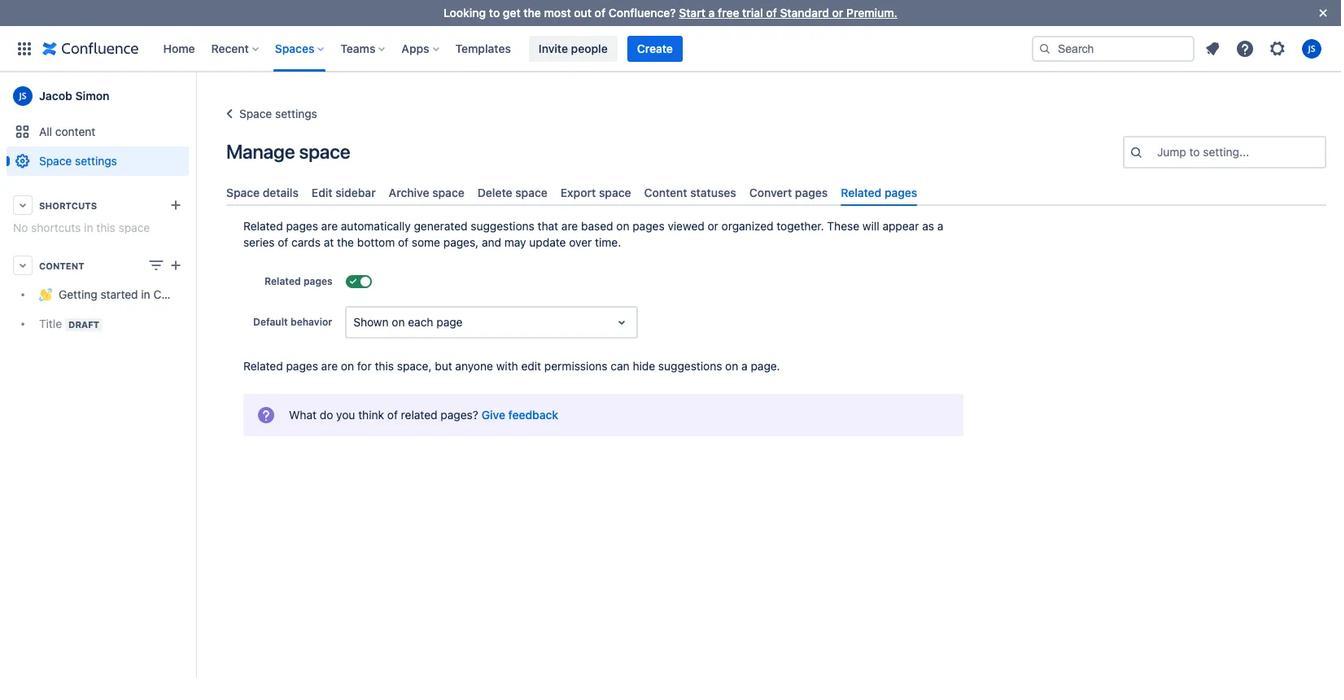 Task type: locate. For each thing, give the bounding box(es) containing it.
space
[[299, 140, 351, 163], [433, 186, 465, 200], [516, 186, 548, 200], [599, 186, 632, 200], [119, 221, 150, 235]]

in inside 'link'
[[141, 288, 150, 302]]

pages
[[795, 186, 828, 200], [885, 186, 918, 200], [286, 219, 318, 233], [633, 219, 665, 233], [304, 275, 333, 288], [286, 359, 318, 373]]

of left some
[[398, 235, 409, 249]]

recent button
[[206, 35, 265, 61]]

think
[[358, 408, 384, 422]]

space for archive space
[[433, 186, 465, 200]]

1 horizontal spatial the
[[524, 6, 541, 20]]

space up generated
[[433, 186, 465, 200]]

space right the export
[[599, 186, 632, 200]]

content up getting
[[39, 260, 84, 271]]

0 horizontal spatial or
[[708, 219, 719, 233]]

this right for
[[375, 359, 394, 373]]

this
[[96, 221, 115, 235], [375, 359, 394, 373]]

related pages are on for this space, but anyone with edit permissions can hide suggestions on a page.
[[243, 359, 781, 373]]

on left for
[[341, 359, 354, 373]]

0 vertical spatial space settings
[[239, 107, 317, 121]]

anyone
[[456, 359, 493, 373]]

over
[[569, 235, 592, 249]]

edit
[[312, 186, 333, 200]]

content
[[645, 186, 688, 200], [39, 260, 84, 271]]

all
[[39, 125, 52, 138]]

banner
[[0, 26, 1342, 72]]

do
[[320, 408, 333, 422]]

or right viewed
[[708, 219, 719, 233]]

suggestions inside related pages are automatically generated suggestions that are based on pages viewed or organized together. these will appear as a series of cards at the bottom of some pages, and may update over time.
[[471, 219, 535, 233]]

0 horizontal spatial suggestions
[[471, 219, 535, 233]]

jump to setting...
[[1158, 145, 1250, 159]]

what
[[289, 408, 317, 422]]

space inside space element
[[39, 154, 72, 168]]

on left page.
[[726, 359, 739, 373]]

templates
[[456, 41, 511, 55]]

this inside space element
[[96, 221, 115, 235]]

2 horizontal spatial a
[[938, 219, 944, 233]]

global element
[[10, 26, 1033, 71]]

space down shortcuts 'dropdown button'
[[119, 221, 150, 235]]

generated
[[414, 219, 468, 233]]

pages down at
[[304, 275, 333, 288]]

1 vertical spatial content
[[39, 260, 84, 271]]

all content link
[[7, 117, 189, 147]]

0 vertical spatial suggestions
[[471, 219, 535, 233]]

in for started
[[141, 288, 150, 302]]

delete space
[[478, 186, 548, 200]]

in right started
[[141, 288, 150, 302]]

spaces
[[275, 41, 315, 55]]

simon
[[75, 89, 110, 103]]

bottom
[[357, 235, 395, 249]]

1 vertical spatial a
[[938, 219, 944, 233]]

to for get
[[489, 6, 500, 20]]

or
[[833, 6, 844, 20], [708, 219, 719, 233]]

pages up together.
[[795, 186, 828, 200]]

of right 'out'
[[595, 6, 606, 20]]

1 vertical spatial related pages
[[265, 275, 333, 288]]

time.
[[595, 235, 622, 249]]

jump
[[1158, 145, 1187, 159]]

no shortcuts in this space
[[13, 221, 150, 235]]

content up viewed
[[645, 186, 688, 200]]

or right standard
[[833, 6, 844, 20]]

pages down behavior
[[286, 359, 318, 373]]

related
[[401, 408, 438, 422]]

0 vertical spatial in
[[84, 221, 93, 235]]

permissions
[[545, 359, 608, 373]]

appear
[[883, 219, 920, 233]]

1 vertical spatial in
[[141, 288, 150, 302]]

and
[[482, 235, 502, 249]]

space settings link
[[220, 104, 317, 124], [7, 147, 189, 176]]

tree
[[7, 280, 214, 339]]

space down all
[[39, 154, 72, 168]]

space settings link up manage
[[220, 104, 317, 124]]

related pages down the 'cards'
[[265, 275, 333, 288]]

0 horizontal spatial content
[[39, 260, 84, 271]]

create
[[637, 41, 673, 55]]

space inside space details link
[[226, 186, 260, 200]]

the right at
[[337, 235, 354, 249]]

on up "time."
[[617, 219, 630, 233]]

are
[[321, 219, 338, 233], [562, 219, 578, 233], [321, 359, 338, 373]]

0 horizontal spatial in
[[84, 221, 93, 235]]

space settings link down content
[[7, 147, 189, 176]]

0 vertical spatial settings
[[275, 107, 317, 121]]

tree containing getting started in confluence
[[7, 280, 214, 339]]

0 horizontal spatial space settings link
[[7, 147, 189, 176]]

1 horizontal spatial or
[[833, 6, 844, 20]]

the right the get
[[524, 6, 541, 20]]

None text field
[[354, 314, 357, 331]]

update
[[530, 235, 566, 249]]

a
[[709, 6, 715, 20], [938, 219, 944, 233], [742, 359, 748, 373]]

people
[[571, 41, 608, 55]]

1 vertical spatial settings
[[75, 154, 117, 168]]

close image
[[1314, 3, 1334, 23]]

space settings up manage space on the left of page
[[239, 107, 317, 121]]

shown
[[354, 315, 389, 329]]

0 horizontal spatial settings
[[75, 154, 117, 168]]

export space link
[[554, 179, 638, 206]]

are up at
[[321, 219, 338, 233]]

invite people
[[539, 41, 608, 55]]

space details
[[226, 186, 299, 200]]

1 horizontal spatial space settings
[[239, 107, 317, 121]]

default behavior
[[253, 316, 332, 328]]

of
[[595, 6, 606, 20], [767, 6, 778, 20], [278, 235, 289, 249], [398, 235, 409, 249], [387, 408, 398, 422]]

1 vertical spatial or
[[708, 219, 719, 233]]

teams
[[341, 41, 376, 55]]

1 horizontal spatial to
[[1190, 145, 1201, 159]]

related up the will
[[841, 186, 882, 200]]

convert
[[750, 186, 793, 200]]

organized
[[722, 219, 774, 233]]

confluence image
[[42, 39, 139, 58], [42, 39, 139, 58]]

start a free trial of standard or premium. link
[[679, 6, 898, 20]]

1 vertical spatial space settings link
[[7, 147, 189, 176]]

in for shortcuts
[[84, 221, 93, 235]]

space
[[239, 107, 272, 121], [39, 154, 72, 168], [226, 186, 260, 200]]

suggestions right hide
[[659, 359, 723, 373]]

1 horizontal spatial suggestions
[[659, 359, 723, 373]]

open image
[[613, 313, 632, 332]]

related up 'default behavior'
[[265, 275, 301, 288]]

archive
[[389, 186, 430, 200]]

settings down all content link
[[75, 154, 117, 168]]

space up manage
[[239, 107, 272, 121]]

0 horizontal spatial the
[[337, 235, 354, 249]]

0 horizontal spatial a
[[709, 6, 715, 20]]

0 horizontal spatial to
[[489, 6, 500, 20]]

1 vertical spatial suggestions
[[659, 359, 723, 373]]

suggestions up and
[[471, 219, 535, 233]]

settings up manage space on the left of page
[[275, 107, 317, 121]]

statuses
[[691, 186, 737, 200]]

1 horizontal spatial content
[[645, 186, 688, 200]]

1 horizontal spatial a
[[742, 359, 748, 373]]

1 vertical spatial the
[[337, 235, 354, 249]]

0 vertical spatial the
[[524, 6, 541, 20]]

1 horizontal spatial this
[[375, 359, 394, 373]]

2 vertical spatial space
[[226, 186, 260, 200]]

space settings inside space element
[[39, 154, 117, 168]]

edit sidebar
[[312, 186, 376, 200]]

the inside related pages are automatically generated suggestions that are based on pages viewed or organized together. these will appear as a series of cards at the bottom of some pages, and may update over time.
[[337, 235, 354, 249]]

0 horizontal spatial this
[[96, 221, 115, 235]]

looking
[[444, 6, 486, 20]]

a left page.
[[742, 359, 748, 373]]

or inside related pages are automatically generated suggestions that are based on pages viewed or organized together. these will appear as a series of cards at the bottom of some pages, and may update over time.
[[708, 219, 719, 233]]

with
[[496, 359, 519, 373]]

teams button
[[336, 35, 392, 61]]

to right jump
[[1190, 145, 1201, 159]]

trial
[[743, 6, 764, 20]]

a left free
[[709, 6, 715, 20]]

content inside dropdown button
[[39, 260, 84, 271]]

related up series
[[243, 219, 283, 233]]

create link
[[628, 35, 683, 61]]

space right delete
[[516, 186, 548, 200]]

related pages up the will
[[841, 186, 918, 200]]

1 horizontal spatial space settings link
[[220, 104, 317, 124]]

to left the get
[[489, 6, 500, 20]]

a right as
[[938, 219, 944, 233]]

each
[[408, 315, 434, 329]]

this down shortcuts 'dropdown button'
[[96, 221, 115, 235]]

space left details on the left top
[[226, 186, 260, 200]]

in down shortcuts 'dropdown button'
[[84, 221, 93, 235]]

2 vertical spatial a
[[742, 359, 748, 373]]

related
[[841, 186, 882, 200], [243, 219, 283, 233], [265, 275, 301, 288], [243, 359, 283, 373]]

getting
[[59, 288, 97, 302]]

1 vertical spatial space settings
[[39, 154, 117, 168]]

home
[[163, 41, 195, 55]]

archive space
[[389, 186, 465, 200]]

0 vertical spatial to
[[489, 6, 500, 20]]

on
[[617, 219, 630, 233], [392, 315, 405, 329], [341, 359, 354, 373], [726, 359, 739, 373]]

1 vertical spatial space
[[39, 154, 72, 168]]

space up the edit
[[299, 140, 351, 163]]

are left for
[[321, 359, 338, 373]]

0 vertical spatial related pages
[[841, 186, 918, 200]]

space settings down content
[[39, 154, 117, 168]]

space settings
[[239, 107, 317, 121], [39, 154, 117, 168]]

content inside tab list
[[645, 186, 688, 200]]

archive space link
[[382, 179, 471, 206]]

add shortcut image
[[166, 195, 186, 215]]

on left each
[[392, 315, 405, 329]]

collapse sidebar image
[[178, 80, 213, 112]]

to for setting...
[[1190, 145, 1201, 159]]

suggestions
[[471, 219, 535, 233], [659, 359, 723, 373]]

related pages are automatically generated suggestions that are based on pages viewed or organized together. these will appear as a series of cards at the bottom of some pages, and may update over time.
[[243, 219, 944, 249]]

0 horizontal spatial space settings
[[39, 154, 117, 168]]

get
[[503, 6, 521, 20]]

content for content
[[39, 260, 84, 271]]

on inside related pages are automatically generated suggestions that are based on pages viewed or organized together. these will appear as a series of cards at the bottom of some pages, and may update over time.
[[617, 219, 630, 233]]

1 horizontal spatial in
[[141, 288, 150, 302]]

0 vertical spatial this
[[96, 221, 115, 235]]

1 vertical spatial to
[[1190, 145, 1201, 159]]

0 vertical spatial content
[[645, 186, 688, 200]]

pages up the 'cards'
[[286, 219, 318, 233]]

tab list
[[220, 179, 1334, 206]]

content statuses
[[645, 186, 737, 200]]

of right think
[[387, 408, 398, 422]]

content button
[[7, 251, 189, 280]]

page
[[437, 315, 463, 329]]

delete space link
[[471, 179, 554, 206]]

can
[[611, 359, 630, 373]]



Task type: vqa. For each thing, say whether or not it's contained in the screenshot.
INVITE PEOPLE
yes



Task type: describe. For each thing, give the bounding box(es) containing it.
space for export space
[[599, 186, 632, 200]]

0 vertical spatial a
[[709, 6, 715, 20]]

appswitcher icon image
[[15, 39, 34, 58]]

space for manage space
[[299, 140, 351, 163]]

content statuses link
[[638, 179, 743, 206]]

Search field
[[1033, 35, 1195, 61]]

related inside tab list
[[841, 186, 882, 200]]

of right trial
[[767, 6, 778, 20]]

spaces button
[[270, 35, 331, 61]]

but
[[435, 359, 452, 373]]

manage
[[226, 140, 295, 163]]

all content
[[39, 125, 96, 138]]

of left the 'cards'
[[278, 235, 289, 249]]

your profile and preferences image
[[1303, 39, 1322, 58]]

related down default
[[243, 359, 283, 373]]

export
[[561, 186, 596, 200]]

edit sidebar link
[[305, 179, 382, 206]]

title draft
[[39, 317, 99, 331]]

jacob simon link
[[7, 80, 189, 112]]

will
[[863, 219, 880, 233]]

notification icon image
[[1204, 39, 1223, 58]]

hide
[[633, 359, 656, 373]]

pages,
[[444, 235, 479, 249]]

out
[[574, 6, 592, 20]]

0 vertical spatial space settings link
[[220, 104, 317, 124]]

Search settings text field
[[1158, 144, 1161, 160]]

are for for
[[321, 359, 338, 373]]

shortcuts button
[[7, 191, 189, 220]]

apps button
[[397, 35, 446, 61]]

related inside related pages are automatically generated suggestions that are based on pages viewed or organized together. these will appear as a series of cards at the bottom of some pages, and may update over time.
[[243, 219, 283, 233]]

title
[[39, 317, 62, 331]]

setting...
[[1204, 145, 1250, 159]]

confluence
[[153, 288, 214, 302]]

jacob
[[39, 89, 72, 103]]

shortcuts
[[39, 200, 97, 210]]

feedback
[[509, 408, 559, 422]]

behavior
[[291, 316, 332, 328]]

help icon image
[[1236, 39, 1256, 58]]

space for delete space
[[516, 186, 548, 200]]

recent
[[211, 41, 249, 55]]

most
[[544, 6, 571, 20]]

are for generated
[[321, 219, 338, 233]]

1 horizontal spatial related pages
[[841, 186, 918, 200]]

no
[[13, 221, 28, 235]]

free
[[718, 6, 740, 20]]

automatically
[[341, 219, 411, 233]]

convert pages link
[[743, 179, 835, 206]]

delete
[[478, 186, 513, 200]]

getting started in confluence
[[59, 288, 214, 302]]

looking to get the most out of confluence? start a free trial of standard or premium.
[[444, 6, 898, 20]]

draft
[[68, 319, 99, 330]]

start
[[679, 6, 706, 20]]

shortcuts
[[31, 221, 81, 235]]

jacob simon
[[39, 89, 110, 103]]

as
[[923, 219, 935, 233]]

tab list containing space details
[[220, 179, 1334, 206]]

you
[[336, 408, 355, 422]]

give
[[482, 408, 506, 422]]

tree inside space element
[[7, 280, 214, 339]]

0 vertical spatial or
[[833, 6, 844, 20]]

banner containing home
[[0, 26, 1342, 72]]

0 vertical spatial space
[[239, 107, 272, 121]]

what do you think of related pages? give feedback
[[289, 408, 559, 422]]

search image
[[1039, 42, 1052, 55]]

premium.
[[847, 6, 898, 20]]

space element
[[0, 72, 214, 678]]

may
[[505, 235, 527, 249]]

details
[[263, 186, 299, 200]]

are up over at the top of the page
[[562, 219, 578, 233]]

related pages link
[[835, 179, 924, 206]]

pages up appear
[[885, 186, 918, 200]]

invite
[[539, 41, 568, 55]]

convert pages
[[750, 186, 828, 200]]

change view image
[[147, 256, 166, 275]]

1 horizontal spatial settings
[[275, 107, 317, 121]]

viewed
[[668, 219, 705, 233]]

pages left viewed
[[633, 219, 665, 233]]

a inside related pages are automatically generated suggestions that are based on pages viewed or organized together. these will appear as a series of cards at the bottom of some pages, and may update over time.
[[938, 219, 944, 233]]

pages?
[[441, 408, 479, 422]]

standard
[[780, 6, 830, 20]]

that
[[538, 219, 559, 233]]

1 vertical spatial this
[[375, 359, 394, 373]]

create a page image
[[166, 256, 186, 275]]

series
[[243, 235, 275, 249]]

some
[[412, 235, 441, 249]]

templates link
[[451, 35, 516, 61]]

space,
[[397, 359, 432, 373]]

content for content statuses
[[645, 186, 688, 200]]

content
[[55, 125, 96, 138]]

home link
[[158, 35, 200, 61]]

invite people button
[[529, 35, 618, 61]]

apps
[[402, 41, 430, 55]]

0 horizontal spatial related pages
[[265, 275, 333, 288]]

settings inside space element
[[75, 154, 117, 168]]

getting started in confluence link
[[7, 280, 214, 309]]

shown on each page
[[354, 315, 463, 329]]

for
[[357, 359, 372, 373]]

at
[[324, 235, 334, 249]]

started
[[101, 288, 138, 302]]

settings icon image
[[1269, 39, 1288, 58]]



